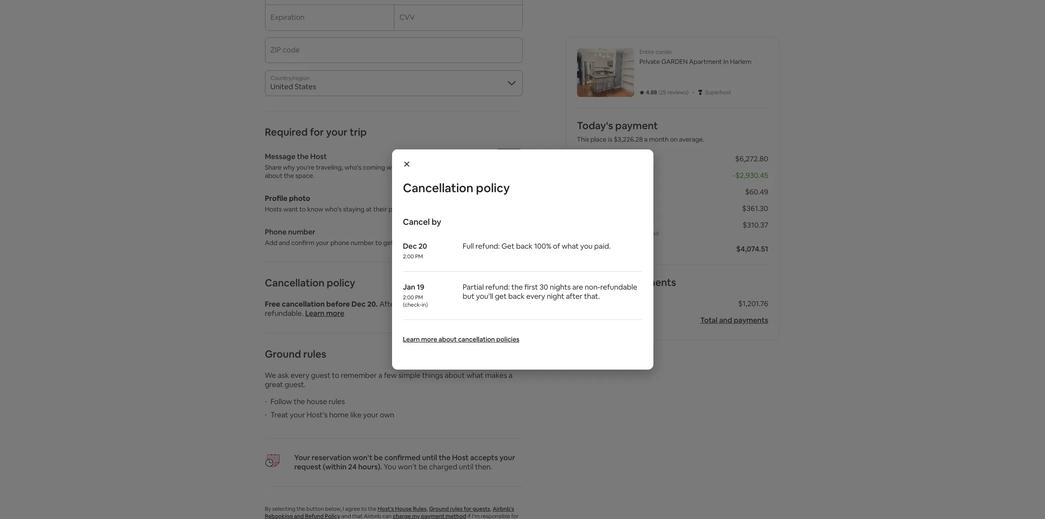 Task type: vqa. For each thing, say whether or not it's contained in the screenshot.
cancellation
yes



Task type: describe. For each thing, give the bounding box(es) containing it.
0 horizontal spatial cancellation
[[282, 300, 325, 309]]

(check-
[[403, 302, 422, 309]]

full refund: get back 100% of what you paid.
[[463, 242, 611, 251]]

0 horizontal spatial policy
[[327, 277, 355, 290]]

-
[[733, 171, 736, 180]]

9
[[607, 299, 611, 309]]

average.
[[679, 135, 705, 144]]

apartment
[[689, 58, 722, 66]]

about inside cancellation policy dialog
[[439, 336, 457, 344]]

$361.30
[[742, 204, 768, 214]]

cancellation policy dialog
[[392, 150, 653, 370]]

due feb 9
[[577, 299, 611, 309]]

policy inside dialog
[[476, 180, 510, 196]]

are for partial refund: the first 30 nights are non-refundable but you'll get back every night after that.
[[572, 283, 583, 292]]

that,
[[399, 300, 415, 309]]

19
[[417, 283, 424, 292]]

updates.
[[407, 239, 433, 247]]

follow the house rules treat your host's home like your own
[[271, 397, 394, 420]]

know
[[307, 205, 323, 214]]

ask
[[278, 371, 289, 381]]

united states element
[[265, 70, 523, 96]]

share
[[265, 163, 282, 172]]

your inside the your reservation won't be confirmed until the host accepts your request (within 24 hours).
[[500, 453, 515, 463]]

learn more about cancellation policies
[[403, 336, 520, 344]]

remember
[[341, 371, 377, 381]]

in
[[724, 58, 729, 66]]

get inside phone number add and confirm your phone number to get trip updates.
[[383, 239, 394, 247]]

$1,201.76
[[738, 299, 768, 309]]

month
[[649, 135, 669, 144]]

due for due feb 9
[[577, 299, 591, 309]]

simple
[[398, 371, 421, 381]]

1 vertical spatial payments
[[734, 316, 768, 325]]

about inside message the host share why you're traveling, who's coming with you, and what you love about the space.
[[265, 172, 283, 180]]

this
[[577, 135, 589, 144]]

24
[[348, 463, 357, 472]]

airbnb's rebooking and refund policy button
[[265, 506, 514, 520]]

due for due today
[[577, 244, 591, 254]]

coming
[[363, 163, 385, 172]]

policies
[[496, 336, 520, 344]]

few
[[384, 371, 397, 381]]

0 horizontal spatial ground
[[265, 348, 301, 361]]

prívate
[[640, 58, 660, 66]]

$6,272.80
[[735, 154, 768, 164]]

add inside button
[[503, 195, 515, 203]]

0 vertical spatial trip
[[350, 126, 367, 139]]

until inside the your reservation won't be confirmed until the host accepts your request (within 24 hours).
[[422, 453, 437, 463]]

garden
[[662, 58, 688, 66]]

0 horizontal spatial cancellation
[[265, 277, 325, 290]]

policy
[[325, 513, 340, 520]]

refundable
[[600, 283, 638, 292]]

confirm
[[291, 239, 314, 247]]

$310.37 assistance services fee included
[[577, 220, 768, 238]]

non- for partial refund: the first 30 nights are non-refundable but you'll get back every night after that.
[[585, 283, 601, 292]]

every inside we ask every guest to remember a few simple things about what makes a great guest.
[[291, 371, 309, 381]]

total and payments button
[[700, 316, 768, 325]]

$4,074.51
[[736, 244, 768, 254]]

cancel
[[403, 217, 430, 227]]

your up the traveling,
[[326, 126, 348, 139]]

message the host share why you're traveling, who's coming with you, and what you love about the space.
[[265, 152, 469, 180]]

the up you're at the top left of page
[[297, 152, 309, 162]]

then.
[[475, 463, 493, 472]]

nights for refund:
[[550, 283, 571, 292]]

are for after that, the first 30 nights are non- refundable.
[[477, 300, 488, 309]]

your inside phone number add and confirm your phone number to get trip updates.
[[316, 239, 329, 247]]

1 horizontal spatial a
[[509, 371, 513, 381]]

what inside message the host share why you're traveling, who's coming with you, and what you love about the space.
[[427, 163, 442, 172]]

back inside partial refund: the first 30 nights are non-refundable but you'll get back every night after that.
[[508, 292, 525, 302]]

(
[[659, 89, 660, 96]]

won't inside the your reservation won't be confirmed until the host accepts your request (within 24 hours).
[[353, 453, 372, 463]]

superhost
[[705, 89, 732, 96]]

refund: for get
[[476, 242, 500, 251]]

like
[[350, 411, 362, 420]]

things
[[422, 371, 443, 381]]

selecting
[[272, 506, 295, 513]]

to inside we ask every guest to remember a few simple things about what makes a great guest.
[[332, 371, 339, 381]]

today's
[[577, 119, 613, 132]]

states
[[295, 82, 316, 92]]

you
[[384, 463, 396, 472]]

non- for after that, the first 30 nights are non- refundable.
[[490, 300, 505, 309]]

dec 20 2:00 pm
[[403, 242, 427, 261]]

hours).
[[358, 463, 382, 472]]

your right like
[[363, 411, 378, 420]]

0 horizontal spatial number
[[288, 227, 315, 237]]

accepts
[[470, 453, 498, 463]]

0 vertical spatial payments
[[629, 276, 676, 289]]

own
[[380, 411, 394, 420]]

after that, the first 30 nights are non- refundable.
[[265, 300, 505, 319]]

follow
[[271, 397, 292, 407]]

about inside we ask every guest to remember a few simple things about what makes a great guest.
[[445, 371, 465, 381]]

rebooking
[[265, 513, 293, 520]]

dec inside dec 20 2:00 pm
[[403, 242, 417, 251]]

30 for refund:
[[540, 283, 548, 292]]

space.
[[295, 172, 315, 180]]

is
[[608, 135, 613, 144]]

makes
[[485, 371, 507, 381]]

before
[[326, 300, 350, 309]]

and inside message the host share why you're traveling, who's coming with you, and what you love about the space.
[[415, 163, 426, 172]]

who's
[[345, 163, 362, 172]]

place.
[[389, 205, 406, 214]]

staying
[[343, 205, 365, 214]]

partial refund: the first 30 nights are non-refundable but you'll get back every night after that.
[[463, 283, 638, 302]]

-$2,930.45
[[733, 171, 768, 180]]

that.
[[584, 292, 600, 302]]

jan
[[403, 283, 415, 292]]

0 vertical spatial back
[[516, 242, 533, 251]]

upcoming payments
[[577, 276, 676, 289]]

by
[[432, 217, 441, 227]]

be inside the your reservation won't be confirmed until the host accepts your request (within 24 hours).
[[374, 453, 383, 463]]

refundable.
[[265, 309, 304, 319]]

message
[[265, 152, 295, 162]]

due today
[[577, 244, 613, 254]]

get
[[502, 242, 515, 251]]

learn for learn more about cancellation policies
[[403, 336, 420, 344]]

you inside cancellation policy dialog
[[580, 242, 593, 251]]

partial
[[463, 283, 484, 292]]

to inside profile photo hosts want to know who's staying at their place.
[[300, 205, 306, 214]]

host inside the your reservation won't be confirmed until the host accepts your request (within 24 hours).
[[452, 453, 469, 463]]

we
[[265, 371, 276, 381]]

included
[[637, 230, 659, 238]]

0 vertical spatial for
[[310, 126, 324, 139]]

what inside cancellation policy dialog
[[562, 242, 579, 251]]

with
[[387, 163, 399, 172]]

confirmed
[[385, 453, 421, 463]]

refund: for the
[[486, 283, 510, 292]]

the inside the your reservation won't be confirmed until the host accepts your request (within 24 hours).
[[439, 453, 451, 463]]

who's
[[325, 205, 342, 214]]

home
[[329, 411, 349, 420]]

pm for 19
[[415, 294, 423, 302]]

payment
[[615, 119, 658, 132]]

the inside after that, the first 30 nights are non- refundable.
[[416, 300, 428, 309]]

0 horizontal spatial rules
[[303, 348, 326, 361]]

more for learn more
[[326, 309, 344, 319]]

of
[[553, 242, 560, 251]]



Task type: locate. For each thing, give the bounding box(es) containing it.
0 vertical spatial learn
[[305, 309, 325, 319]]

0 vertical spatial get
[[383, 239, 394, 247]]

0 horizontal spatial you
[[443, 163, 454, 172]]

0 vertical spatial you
[[443, 163, 454, 172]]

0 horizontal spatial payments
[[629, 276, 676, 289]]

1 vertical spatial more
[[421, 336, 437, 344]]

the right you'll
[[512, 283, 523, 292]]

we ask every guest to remember a few simple things about what makes a great guest.
[[265, 371, 513, 390]]

host left 'accepts'
[[452, 453, 469, 463]]

and down phone
[[279, 239, 290, 247]]

first right the in)
[[429, 300, 443, 309]]

a left few
[[378, 371, 382, 381]]

,
[[427, 506, 428, 513], [490, 506, 492, 513]]

1 horizontal spatial first
[[525, 283, 538, 292]]

treat
[[271, 411, 288, 420]]

to right agree
[[361, 506, 367, 513]]

non- right but
[[490, 300, 505, 309]]

what right of
[[562, 242, 579, 251]]

host inside message the host share why you're traveling, who's coming with you, and what you love about the space.
[[310, 152, 327, 162]]

1 vertical spatial back
[[508, 292, 525, 302]]

rules left guests
[[450, 506, 463, 513]]

every inside partial refund: the first 30 nights are non-refundable but you'll get back every night after that.
[[527, 292, 545, 302]]

you'll
[[476, 292, 493, 302]]

add
[[503, 195, 515, 203], [265, 239, 277, 247]]

2:00 for dec
[[403, 253, 414, 261]]

your
[[294, 453, 310, 463]]

your right 'accepts'
[[500, 453, 515, 463]]

what left love
[[427, 163, 442, 172]]

0 vertical spatial more
[[326, 309, 344, 319]]

0 vertical spatial due
[[577, 244, 591, 254]]

below,
[[325, 506, 342, 513]]

what inside we ask every guest to remember a few simple things about what makes a great guest.
[[467, 371, 484, 381]]

1 horizontal spatial learn
[[403, 336, 420, 344]]

1 horizontal spatial get
[[495, 292, 507, 302]]

until right the confirmed
[[422, 453, 437, 463]]

0 vertical spatial 2:00
[[403, 253, 414, 261]]

0 horizontal spatial 30
[[445, 300, 453, 309]]

nights inside after that, the first 30 nights are non- refundable.
[[455, 300, 476, 309]]

1 horizontal spatial cancellation
[[458, 336, 495, 344]]

more for learn more about cancellation policies
[[421, 336, 437, 344]]

for left guests
[[464, 506, 472, 513]]

trip left updates.
[[395, 239, 406, 247]]

1 vertical spatial non-
[[490, 300, 505, 309]]

0 vertical spatial about
[[265, 172, 283, 180]]

1 due from the top
[[577, 244, 591, 254]]

30 for that,
[[445, 300, 453, 309]]

required for your trip
[[265, 126, 367, 139]]

1 horizontal spatial be
[[419, 463, 428, 472]]

20
[[419, 242, 427, 251]]

today's payment this place is $3,226.28 a month on average.
[[577, 119, 705, 144]]

why
[[283, 163, 295, 172]]

and left the refund
[[294, 513, 304, 520]]

0 vertical spatial what
[[427, 163, 442, 172]]

2:00 down updates.
[[403, 253, 414, 261]]

0 horizontal spatial what
[[427, 163, 442, 172]]

1 horizontal spatial cancellation
[[403, 180, 474, 196]]

0 horizontal spatial first
[[429, 300, 443, 309]]

1 horizontal spatial payments
[[734, 316, 768, 325]]

30 inside partial refund: the first 30 nights are non-refundable but you'll get back every night after that.
[[540, 283, 548, 292]]

1 vertical spatial nights
[[455, 300, 476, 309]]

2:00 for jan
[[403, 294, 414, 302]]

cancellation inside dialog
[[458, 336, 495, 344]]

0 horizontal spatial get
[[383, 239, 394, 247]]

rules
[[303, 348, 326, 361], [329, 397, 345, 407], [450, 506, 463, 513]]

are right but
[[477, 300, 488, 309]]

1 horizontal spatial for
[[464, 506, 472, 513]]

1 2:00 from the top
[[403, 253, 414, 261]]

non- inside after that, the first 30 nights are non- refundable.
[[490, 300, 505, 309]]

non- up the due feb 9
[[585, 283, 601, 292]]

2 horizontal spatial rules
[[450, 506, 463, 513]]

about up things
[[439, 336, 457, 344]]

to down their
[[376, 239, 382, 247]]

paid.
[[594, 242, 611, 251]]

be left the charged
[[419, 463, 428, 472]]

first for refund:
[[525, 283, 538, 292]]

refund: right "partial"
[[486, 283, 510, 292]]

by
[[265, 506, 271, 513]]

1 horizontal spatial what
[[467, 371, 484, 381]]

2 vertical spatial about
[[445, 371, 465, 381]]

0 horizontal spatial be
[[374, 453, 383, 463]]

pm down 20
[[415, 253, 423, 261]]

1 vertical spatial every
[[291, 371, 309, 381]]

refund: inside partial refund: the first 30 nights are non-refundable but you'll get back every night after that.
[[486, 283, 510, 292]]

cancellation right free
[[282, 300, 325, 309]]

30 left but
[[445, 300, 453, 309]]

2:00
[[403, 253, 414, 261], [403, 294, 414, 302]]

cancellation up free
[[265, 277, 325, 290]]

0 horizontal spatial non-
[[490, 300, 505, 309]]

1 , from the left
[[427, 506, 428, 513]]

1 vertical spatial refund:
[[486, 283, 510, 292]]

cancellation inside dialog
[[403, 180, 474, 196]]

$3,226.28
[[614, 135, 643, 144]]

0 vertical spatial non-
[[585, 283, 601, 292]]

to down photo
[[300, 205, 306, 214]]

2 2:00 from the top
[[403, 294, 414, 302]]

rules up home
[[329, 397, 345, 407]]

but
[[463, 292, 475, 302]]

first left night
[[525, 283, 538, 292]]

0 horizontal spatial for
[[310, 126, 324, 139]]

harlem
[[730, 58, 752, 66]]

feb
[[593, 299, 605, 309]]

number up "confirm"
[[288, 227, 315, 237]]

full
[[463, 242, 474, 251]]

refund:
[[476, 242, 500, 251], [486, 283, 510, 292]]

1 horizontal spatial 30
[[540, 283, 548, 292]]

learn for learn more
[[305, 309, 325, 319]]

1 horizontal spatial add
[[503, 195, 515, 203]]

1 vertical spatial about
[[439, 336, 457, 344]]

number right phone
[[351, 239, 374, 247]]

dec left 20
[[403, 242, 417, 251]]

4.88 ( 25 reviews )
[[646, 89, 689, 96]]

1 vertical spatial rules
[[329, 397, 345, 407]]

your reservation won't be confirmed until the host accepts your request (within 24 hours).
[[294, 453, 515, 472]]

to right guest
[[332, 371, 339, 381]]

non-
[[585, 283, 601, 292], [490, 300, 505, 309]]

you down assistance
[[580, 242, 593, 251]]

back
[[516, 242, 533, 251], [508, 292, 525, 302]]

cancellation left policies
[[458, 336, 495, 344]]

rules inside 'follow the house rules treat your host's home like your own'
[[329, 397, 345, 407]]

the right that,
[[416, 300, 428, 309]]

1 vertical spatial dec
[[352, 300, 366, 309]]

1 vertical spatial cancellation policy
[[265, 277, 355, 290]]

1 horizontal spatial until
[[459, 463, 474, 472]]

and inside phone number add and confirm your phone number to get trip updates.
[[279, 239, 290, 247]]

more
[[326, 309, 344, 319], [421, 336, 437, 344]]

host's house rules button
[[378, 506, 427, 513]]

number
[[288, 227, 315, 237], [351, 239, 374, 247]]

phone
[[265, 227, 287, 237]]

every left night
[[527, 292, 545, 302]]

1 vertical spatial what
[[562, 242, 579, 251]]

0 vertical spatial every
[[527, 292, 545, 302]]

1 vertical spatial policy
[[327, 277, 355, 290]]

learn left before
[[305, 309, 325, 319]]

your left phone
[[316, 239, 329, 247]]

about left why
[[265, 172, 283, 180]]

trip inside phone number add and confirm your phone number to get trip updates.
[[395, 239, 406, 247]]

20.
[[367, 300, 378, 309]]

upcoming
[[577, 276, 627, 289]]

1 horizontal spatial policy
[[476, 180, 510, 196]]

more left 20.
[[326, 309, 344, 319]]

more inside cancellation policy dialog
[[421, 336, 437, 344]]

your right treat
[[290, 411, 305, 420]]

on
[[670, 135, 678, 144]]

2 due from the top
[[577, 299, 591, 309]]

, left airbnb's
[[490, 506, 492, 513]]

30 inside after that, the first 30 nights are non- refundable.
[[445, 300, 453, 309]]

pm inside dec 20 2:00 pm
[[415, 253, 423, 261]]

1 pm from the top
[[415, 253, 423, 261]]

the inside partial refund: the first 30 nights are non-refundable but you'll get back every night after that.
[[512, 283, 523, 292]]

1 horizontal spatial are
[[572, 283, 583, 292]]

ground right rules
[[429, 506, 449, 513]]

ground rules
[[265, 348, 326, 361]]

total
[[700, 316, 718, 325]]

a for payment
[[644, 135, 648, 144]]

2 , from the left
[[490, 506, 492, 513]]

and right total
[[719, 316, 732, 325]]

first
[[525, 283, 538, 292], [429, 300, 443, 309]]

, right house
[[427, 506, 428, 513]]

united
[[270, 82, 293, 92]]

0 horizontal spatial learn
[[305, 309, 325, 319]]

4.88
[[646, 89, 657, 96]]

•
[[693, 87, 694, 97]]

rules up guest
[[303, 348, 326, 361]]

nights for that,
[[455, 300, 476, 309]]

cancellation
[[282, 300, 325, 309], [458, 336, 495, 344]]

are inside partial refund: the first 30 nights are non-refundable but you'll get back every night after that.
[[572, 283, 583, 292]]

be left you
[[374, 453, 383, 463]]

you left love
[[443, 163, 454, 172]]

0 horizontal spatial nights
[[455, 300, 476, 309]]

airbnb's
[[493, 506, 514, 513]]

1 vertical spatial for
[[464, 506, 472, 513]]

0 vertical spatial first
[[525, 283, 538, 292]]

1 vertical spatial due
[[577, 299, 591, 309]]

learn inside cancellation policy dialog
[[403, 336, 420, 344]]

due down assistance
[[577, 244, 591, 254]]

policy
[[476, 180, 510, 196], [327, 277, 355, 290]]

won't left you
[[353, 453, 372, 463]]

1 horizontal spatial number
[[351, 239, 374, 247]]

nights down "partial"
[[455, 300, 476, 309]]

cancellation policy inside dialog
[[403, 180, 510, 196]]

host up the traveling,
[[310, 152, 327, 162]]

get left dec 20 2:00 pm
[[383, 239, 394, 247]]

the left 'accepts'
[[439, 453, 451, 463]]

are inside after that, the first 30 nights are non- refundable.
[[477, 300, 488, 309]]

1 vertical spatial number
[[351, 239, 374, 247]]

airbnb's rebooking and refund policy
[[265, 506, 514, 520]]

due left "feb" on the right
[[577, 299, 591, 309]]

2:00 inside jan 19 2:00 pm (check-in)
[[403, 294, 414, 302]]

phone
[[330, 239, 349, 247]]

a left month
[[644, 135, 648, 144]]

pm for 20
[[415, 253, 423, 261]]

cancellation down love
[[403, 180, 474, 196]]

0 vertical spatial ground
[[265, 348, 301, 361]]

2 horizontal spatial what
[[562, 242, 579, 251]]

0 vertical spatial 30
[[540, 283, 548, 292]]

what
[[427, 163, 442, 172], [562, 242, 579, 251], [467, 371, 484, 381]]

you inside message the host share why you're traveling, who's coming with you, and what you love about the space.
[[443, 163, 454, 172]]

learn more about cancellation policies link
[[403, 336, 520, 344]]

0 horizontal spatial dec
[[352, 300, 366, 309]]

ground up 'ask'
[[265, 348, 301, 361]]

back right get
[[516, 242, 533, 251]]

dec left 20.
[[352, 300, 366, 309]]

after
[[566, 292, 583, 302]]

traveling,
[[316, 163, 343, 172]]

1 horizontal spatial rules
[[329, 397, 345, 407]]

phone number add and confirm your phone number to get trip updates.
[[265, 227, 433, 247]]

trip
[[350, 126, 367, 139], [395, 239, 406, 247]]

photo
[[289, 194, 310, 203]]

guest.
[[285, 380, 306, 390]]

nights inside partial refund: the first 30 nights are non-refundable but you'll get back every night after that.
[[550, 283, 571, 292]]

request
[[294, 463, 321, 472]]

after
[[380, 300, 397, 309]]

non- inside partial refund: the first 30 nights are non-refundable but you'll get back every night after that.
[[585, 283, 601, 292]]

nights
[[550, 283, 571, 292], [455, 300, 476, 309]]

the down guest.
[[294, 397, 305, 407]]

1 vertical spatial pm
[[415, 294, 423, 302]]

to inside phone number add and confirm your phone number to get trip updates.
[[376, 239, 382, 247]]

0 vertical spatial dec
[[403, 242, 417, 251]]

the left space.
[[284, 172, 294, 180]]

more down the in)
[[421, 336, 437, 344]]

2:00 down the jan at left
[[403, 294, 414, 302]]

for right required
[[310, 126, 324, 139]]

and right you,
[[415, 163, 426, 172]]

get inside partial refund: the first 30 nights are non-refundable but you'll get back every night after that.
[[495, 292, 507, 302]]

1 vertical spatial add
[[265, 239, 277, 247]]

$310.37
[[743, 220, 768, 230]]

1 vertical spatial ground
[[429, 506, 449, 513]]

1 horizontal spatial won't
[[398, 463, 417, 472]]

2:00 inside dec 20 2:00 pm
[[403, 253, 414, 261]]

cancel by
[[403, 217, 441, 227]]

2 vertical spatial rules
[[450, 506, 463, 513]]

2 vertical spatial what
[[467, 371, 484, 381]]

0 horizontal spatial add
[[265, 239, 277, 247]]

0 vertical spatial refund:
[[476, 242, 500, 251]]

0 horizontal spatial are
[[477, 300, 488, 309]]

0 horizontal spatial trip
[[350, 126, 367, 139]]

about right things
[[445, 371, 465, 381]]

what left makes
[[467, 371, 484, 381]]

0 vertical spatial cancellation
[[282, 300, 325, 309]]

at
[[366, 205, 372, 214]]

$60.49
[[745, 187, 768, 197]]

1 vertical spatial first
[[429, 300, 443, 309]]

add button
[[495, 191, 523, 207]]

the left button
[[297, 506, 305, 513]]

add inside phone number add and confirm your phone number to get trip updates.
[[265, 239, 277, 247]]

1 vertical spatial 30
[[445, 300, 453, 309]]

0 horizontal spatial ,
[[427, 506, 428, 513]]

a inside today's payment this place is $3,226.28 a month on average.
[[644, 135, 648, 144]]

30 left after
[[540, 283, 548, 292]]

you're
[[297, 163, 315, 172]]

ground rules for guests link
[[429, 506, 490, 513]]

first inside partial refund: the first 30 nights are non-refundable but you'll get back every night after that.
[[525, 283, 538, 292]]

1 vertical spatial cancellation
[[265, 277, 325, 290]]

1 horizontal spatial host
[[452, 453, 469, 463]]

0 horizontal spatial cancellation policy
[[265, 277, 355, 290]]

1 vertical spatial are
[[477, 300, 488, 309]]

are left that. on the bottom of page
[[572, 283, 583, 292]]

for
[[310, 126, 324, 139], [464, 506, 472, 513]]

0 horizontal spatial until
[[422, 453, 437, 463]]

your
[[326, 126, 348, 139], [316, 239, 329, 247], [290, 411, 305, 420], [363, 411, 378, 420], [500, 453, 515, 463]]

1 vertical spatial trip
[[395, 239, 406, 247]]

0 vertical spatial pm
[[415, 253, 423, 261]]

trip up message the host share why you're traveling, who's coming with you, and what you love about the space.
[[350, 126, 367, 139]]

united states
[[270, 82, 316, 92]]

0 vertical spatial cancellation policy
[[403, 180, 510, 196]]

every right 'ask'
[[291, 371, 309, 381]]

you,
[[401, 163, 413, 172]]

a for ask
[[378, 371, 382, 381]]

services
[[606, 230, 626, 238]]

1 vertical spatial learn
[[403, 336, 420, 344]]

pm inside jan 19 2:00 pm (check-in)
[[415, 294, 423, 302]]

the inside 'follow the house rules treat your host's home like your own'
[[294, 397, 305, 407]]

0 vertical spatial host
[[310, 152, 327, 162]]

0 vertical spatial nights
[[550, 283, 571, 292]]

2 pm from the top
[[415, 294, 423, 302]]

free cancellation before dec 20.
[[265, 300, 378, 309]]

love
[[456, 163, 468, 172]]

0 vertical spatial rules
[[303, 348, 326, 361]]

back right you'll
[[508, 292, 525, 302]]

cancellation policy up free cancellation before dec 20.
[[265, 277, 355, 290]]

25
[[660, 89, 667, 96]]

get right you'll
[[495, 292, 507, 302]]

nights left that. on the bottom of page
[[550, 283, 571, 292]]

condo
[[656, 48, 672, 56]]

and inside airbnb's rebooking and refund policy
[[294, 513, 304, 520]]

charged
[[429, 463, 457, 472]]

entire
[[640, 48, 655, 56]]

cancellation policy down love
[[403, 180, 510, 196]]

1 vertical spatial host
[[452, 453, 469, 463]]

first inside after that, the first 30 nights are non- refundable.
[[429, 300, 443, 309]]

0 horizontal spatial host
[[310, 152, 327, 162]]

learn down (check-
[[403, 336, 420, 344]]

fee
[[628, 230, 636, 238]]

until left then.
[[459, 463, 474, 472]]

1 horizontal spatial every
[[527, 292, 545, 302]]

entire condo prívate garden apartment in harlem
[[640, 48, 752, 66]]

profile
[[265, 194, 288, 203]]

pm down 19
[[415, 294, 423, 302]]

host's
[[307, 411, 328, 420]]

learn more button
[[305, 309, 344, 319]]

first for that,
[[429, 300, 443, 309]]

0 vertical spatial number
[[288, 227, 315, 237]]

0 vertical spatial cancellation
[[403, 180, 474, 196]]

the left "host's"
[[368, 506, 377, 513]]

won't right you
[[398, 463, 417, 472]]

refund: right full at the top of page
[[476, 242, 500, 251]]

a right makes
[[509, 371, 513, 381]]



